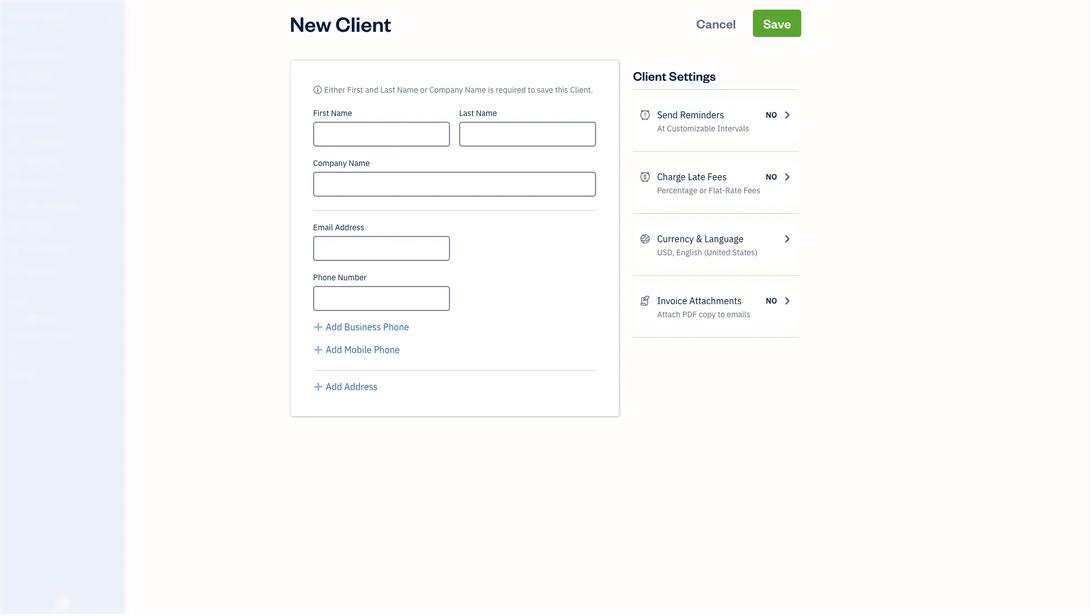 Task type: describe. For each thing, give the bounding box(es) containing it.
settings
[[669, 67, 716, 84]]

ruby oranges owner
[[9, 10, 67, 32]]

email
[[313, 222, 333, 233]]

Email Address text field
[[313, 236, 450, 261]]

chevronright image for send reminders
[[782, 108, 793, 122]]

dashboard image
[[7, 49, 21, 61]]

no for send reminders
[[766, 109, 778, 120]]

client image
[[7, 71, 21, 82]]

rate
[[726, 185, 742, 196]]

english
[[677, 247, 703, 258]]

latefees image
[[640, 170, 651, 184]]

this
[[555, 84, 569, 95]]

payment image
[[7, 136, 21, 147]]

business
[[344, 321, 381, 333]]

last name
[[459, 108, 497, 118]]

1 vertical spatial last
[[459, 108, 474, 118]]

Company Name text field
[[313, 172, 596, 197]]

save button
[[753, 10, 802, 37]]

chart image
[[7, 244, 21, 255]]

late
[[688, 171, 706, 183]]

0 vertical spatial or
[[420, 84, 428, 95]]

project image
[[7, 179, 21, 190]]

currency
[[657, 233, 694, 245]]

name left is
[[465, 84, 486, 95]]

plus image
[[313, 320, 324, 334]]

name right and
[[397, 84, 418, 95]]

first name
[[313, 108, 352, 118]]

1 vertical spatial fees
[[744, 185, 761, 196]]

money image
[[7, 222, 21, 234]]

name for last name
[[476, 108, 497, 118]]

copy
[[699, 309, 716, 320]]

add mobile phone button
[[313, 343, 400, 356]]

add for add mobile phone
[[326, 344, 342, 356]]

oranges
[[32, 10, 67, 22]]

attach
[[657, 309, 681, 320]]

email address
[[313, 222, 364, 233]]

latereminders image
[[640, 108, 651, 122]]

settings image
[[9, 367, 122, 376]]

name for first name
[[331, 108, 352, 118]]

1 vertical spatial client
[[633, 67, 667, 84]]

attachments
[[690, 295, 742, 307]]

apps image
[[9, 295, 122, 304]]

0 vertical spatial to
[[528, 84, 535, 95]]

chevronright image for invoice attachments
[[782, 294, 793, 308]]

required
[[496, 84, 526, 95]]

bank connections image
[[9, 349, 122, 358]]

1 vertical spatial first
[[313, 108, 329, 118]]

team members image
[[9, 313, 122, 322]]

chevronright image for no
[[782, 170, 793, 184]]

0 vertical spatial fees
[[708, 171, 727, 183]]

currency & language
[[657, 233, 744, 245]]

plus image for add mobile phone
[[313, 343, 324, 356]]

freshbooks image
[[53, 596, 72, 609]]

company name
[[313, 158, 370, 168]]

0 vertical spatial first
[[347, 84, 363, 95]]

Phone Number text field
[[313, 286, 450, 311]]

attach pdf copy to emails
[[657, 309, 751, 320]]

address for add address
[[344, 381, 378, 393]]

timer image
[[7, 201, 21, 212]]

add address button
[[313, 380, 378, 393]]

phone for add mobile phone
[[374, 344, 400, 356]]

1 horizontal spatial to
[[718, 309, 725, 320]]

plus image for add address
[[313, 380, 324, 393]]

add business phone
[[326, 321, 409, 333]]



Task type: vqa. For each thing, say whether or not it's contained in the screenshot.
merchant or vendor button at the bottom of the page
no



Task type: locate. For each thing, give the bounding box(es) containing it.
no for charge late fees
[[766, 171, 778, 182]]

name
[[397, 84, 418, 95], [465, 84, 486, 95], [331, 108, 352, 118], [476, 108, 497, 118], [349, 158, 370, 168]]

1 vertical spatial phone
[[383, 321, 409, 333]]

0 horizontal spatial first
[[313, 108, 329, 118]]

last down 'either first and last name or company name is required to save this client.'
[[459, 108, 474, 118]]

fees
[[708, 171, 727, 183], [744, 185, 761, 196]]

client
[[336, 10, 392, 37], [633, 67, 667, 84]]

add inside 'add mobile phone' button
[[326, 344, 342, 356]]

is
[[488, 84, 494, 95]]

phone
[[313, 272, 336, 283], [383, 321, 409, 333], [374, 344, 400, 356]]

add for add address
[[326, 381, 342, 393]]

1 vertical spatial address
[[344, 381, 378, 393]]

states)
[[733, 247, 758, 258]]

fees up flat-
[[708, 171, 727, 183]]

reminders
[[680, 109, 724, 121]]

0 vertical spatial chevronright image
[[782, 108, 793, 122]]

phone left number
[[313, 272, 336, 283]]

2 vertical spatial no
[[766, 295, 778, 306]]

last
[[381, 84, 395, 95], [459, 108, 474, 118]]

name down is
[[476, 108, 497, 118]]

ruby
[[9, 10, 30, 22]]

First Name text field
[[313, 122, 450, 147]]

last right and
[[381, 84, 395, 95]]

either first and last name or company name is required to save this client.
[[324, 84, 593, 95]]

address inside button
[[344, 381, 378, 393]]

1 chevronright image from the top
[[782, 170, 793, 184]]

name for company name
[[349, 158, 370, 168]]

0 vertical spatial company
[[430, 84, 463, 95]]

chevronright image for currency & language
[[782, 232, 793, 246]]

1 vertical spatial company
[[313, 158, 347, 168]]

charge late fees
[[657, 171, 727, 183]]

plus image
[[313, 343, 324, 356], [313, 380, 324, 393]]

send reminders
[[657, 109, 724, 121]]

invoice attachments
[[657, 295, 742, 307]]

fees right rate
[[744, 185, 761, 196]]

0 vertical spatial no
[[766, 109, 778, 120]]

1 vertical spatial chevronright image
[[782, 294, 793, 308]]

3 no from the top
[[766, 295, 778, 306]]

client.
[[570, 84, 593, 95]]

add for add business phone
[[326, 321, 342, 333]]

or left flat-
[[700, 185, 707, 196]]

2 chevronright image from the top
[[782, 294, 793, 308]]

0 vertical spatial address
[[335, 222, 364, 233]]

cancel
[[697, 15, 736, 31]]

0 horizontal spatial client
[[336, 10, 392, 37]]

2 no from the top
[[766, 171, 778, 182]]

phone down the 'phone number' text field
[[383, 321, 409, 333]]

1 horizontal spatial company
[[430, 84, 463, 95]]

2 vertical spatial phone
[[374, 344, 400, 356]]

2 add from the top
[[326, 344, 342, 356]]

0 horizontal spatial last
[[381, 84, 395, 95]]

cancel button
[[686, 10, 747, 37]]

new
[[290, 10, 332, 37]]

company up last name
[[430, 84, 463, 95]]

new client
[[290, 10, 392, 37]]

1 vertical spatial to
[[718, 309, 725, 320]]

1 vertical spatial add
[[326, 344, 342, 356]]

save
[[537, 84, 553, 95]]

1 vertical spatial plus image
[[313, 380, 324, 393]]

company down 'first name'
[[313, 158, 347, 168]]

number
[[338, 272, 367, 283]]

add right plus icon
[[326, 321, 342, 333]]

1 vertical spatial no
[[766, 171, 778, 182]]

0 horizontal spatial fees
[[708, 171, 727, 183]]

client settings
[[633, 67, 716, 84]]

first
[[347, 84, 363, 95], [313, 108, 329, 118]]

to
[[528, 84, 535, 95], [718, 309, 725, 320]]

language
[[705, 233, 744, 245]]

address
[[335, 222, 364, 233], [344, 381, 378, 393]]

plus image left add address
[[313, 380, 324, 393]]

chevronright image
[[782, 108, 793, 122], [782, 294, 793, 308]]

2 chevronright image from the top
[[782, 232, 793, 246]]

1 plus image from the top
[[313, 343, 324, 356]]

owner
[[9, 23, 30, 32]]

add
[[326, 321, 342, 333], [326, 344, 342, 356], [326, 381, 342, 393]]

chevronright image
[[782, 170, 793, 184], [782, 232, 793, 246]]

0 vertical spatial add
[[326, 321, 342, 333]]

or
[[420, 84, 428, 95], [700, 185, 707, 196]]

2 vertical spatial add
[[326, 381, 342, 393]]

0 horizontal spatial or
[[420, 84, 428, 95]]

usd, english (united states)
[[657, 247, 758, 258]]

phone number
[[313, 272, 367, 283]]

1 vertical spatial chevronright image
[[782, 232, 793, 246]]

no
[[766, 109, 778, 120], [766, 171, 778, 182], [766, 295, 778, 306]]

phone for add business phone
[[383, 321, 409, 333]]

customizable
[[667, 123, 716, 134]]

or right and
[[420, 84, 428, 95]]

address down add mobile phone
[[344, 381, 378, 393]]

mobile
[[344, 344, 372, 356]]

add inside add business phone button
[[326, 321, 342, 333]]

company
[[430, 84, 463, 95], [313, 158, 347, 168]]

at customizable intervals
[[657, 123, 750, 134]]

usd,
[[657, 247, 675, 258]]

primary image
[[313, 84, 322, 95]]

phone right mobile
[[374, 344, 400, 356]]

address for email address
[[335, 222, 364, 233]]

send
[[657, 109, 678, 121]]

first down primary "icon"
[[313, 108, 329, 118]]

1 horizontal spatial last
[[459, 108, 474, 118]]

percentage
[[657, 185, 698, 196]]

intervals
[[718, 123, 750, 134]]

items and services image
[[9, 331, 122, 340]]

1 vertical spatial or
[[700, 185, 707, 196]]

0 horizontal spatial to
[[528, 84, 535, 95]]

0 vertical spatial phone
[[313, 272, 336, 283]]

first left and
[[347, 84, 363, 95]]

address right email on the top left of the page
[[335, 222, 364, 233]]

save
[[764, 15, 791, 31]]

3 add from the top
[[326, 381, 342, 393]]

invoices image
[[640, 294, 651, 308]]

main element
[[0, 0, 154, 614]]

no for invoice attachments
[[766, 295, 778, 306]]

add left mobile
[[326, 344, 342, 356]]

add mobile phone
[[326, 344, 400, 356]]

flat-
[[709, 185, 726, 196]]

at
[[657, 123, 665, 134]]

0 vertical spatial chevronright image
[[782, 170, 793, 184]]

name down the either at the left of the page
[[331, 108, 352, 118]]

plus image down plus icon
[[313, 343, 324, 356]]

0 horizontal spatial company
[[313, 158, 347, 168]]

1 no from the top
[[766, 109, 778, 120]]

client right new
[[336, 10, 392, 37]]

1 add from the top
[[326, 321, 342, 333]]

pdf
[[683, 309, 697, 320]]

0 vertical spatial client
[[336, 10, 392, 37]]

1 chevronright image from the top
[[782, 108, 793, 122]]

add address
[[326, 381, 378, 393]]

&
[[696, 233, 703, 245]]

currencyandlanguage image
[[640, 232, 651, 246]]

client up the latereminders icon
[[633, 67, 667, 84]]

report image
[[7, 266, 21, 277]]

estimate image
[[7, 93, 21, 104]]

and
[[365, 84, 379, 95]]

invoice image
[[7, 114, 21, 126]]

add inside add address button
[[326, 381, 342, 393]]

charge
[[657, 171, 686, 183]]

0 vertical spatial last
[[381, 84, 395, 95]]

invoice
[[657, 295, 688, 307]]

2 plus image from the top
[[313, 380, 324, 393]]

1 horizontal spatial or
[[700, 185, 707, 196]]

1 horizontal spatial first
[[347, 84, 363, 95]]

1 horizontal spatial fees
[[744, 185, 761, 196]]

1 horizontal spatial client
[[633, 67, 667, 84]]

to left "save"
[[528, 84, 535, 95]]

0 vertical spatial plus image
[[313, 343, 324, 356]]

Last Name text field
[[459, 122, 596, 147]]

(united
[[704, 247, 731, 258]]

add down 'add mobile phone' button
[[326, 381, 342, 393]]

emails
[[727, 309, 751, 320]]

either
[[324, 84, 346, 95]]

add business phone button
[[313, 320, 409, 334]]

expense image
[[7, 157, 21, 169]]

percentage or flat-rate fees
[[657, 185, 761, 196]]

name down "first name" text box
[[349, 158, 370, 168]]

to right copy
[[718, 309, 725, 320]]



